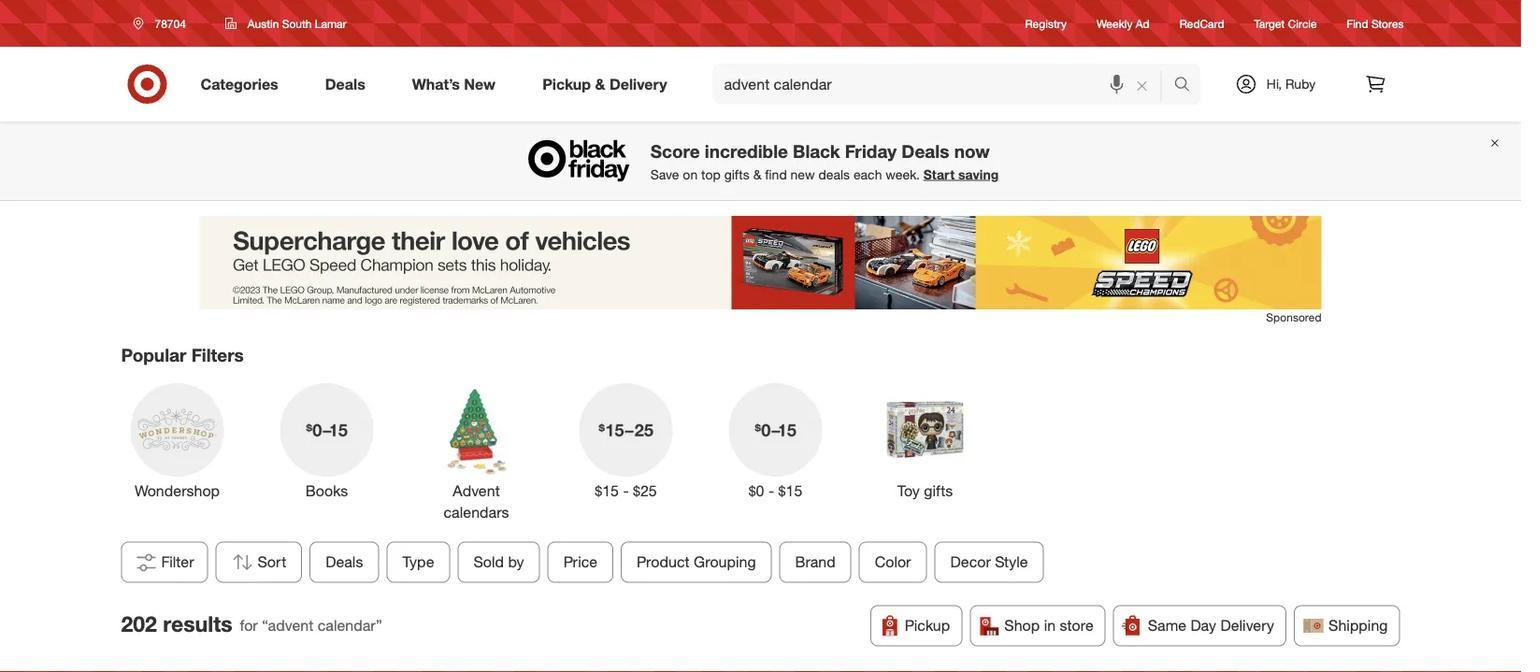 Task type: describe. For each thing, give the bounding box(es) containing it.
each
[[854, 166, 882, 182]]

new
[[464, 75, 496, 93]]

shipping
[[1329, 617, 1388, 635]]

ruby
[[1286, 76, 1316, 92]]

deals for the "deals" button
[[326, 553, 363, 571]]

austin
[[248, 16, 279, 30]]

saving
[[958, 166, 999, 182]]

color button
[[859, 542, 927, 583]]

what's
[[412, 75, 460, 93]]

1 $15 from the left
[[595, 482, 619, 500]]

$0
[[749, 482, 764, 500]]

black
[[793, 140, 840, 162]]

top
[[701, 166, 721, 182]]

toy gifts
[[897, 482, 953, 500]]

grouping
[[694, 553, 756, 571]]

find
[[1347, 16, 1369, 30]]

for
[[240, 617, 258, 635]]

advent calendars
[[444, 482, 509, 522]]

- for $15
[[623, 482, 629, 500]]

product
[[637, 553, 690, 571]]

brand button
[[780, 542, 852, 583]]

1 vertical spatial gifts
[[924, 482, 953, 500]]

filters
[[191, 344, 244, 366]]

new
[[791, 166, 815, 182]]

price button
[[548, 542, 614, 583]]

registry
[[1025, 16, 1067, 30]]

what's new
[[412, 75, 496, 93]]

delivery for pickup & delivery
[[610, 75, 667, 93]]

sold by button
[[458, 542, 540, 583]]

pickup & delivery link
[[527, 64, 691, 105]]

score
[[651, 140, 700, 162]]

target
[[1254, 16, 1285, 30]]

pickup for pickup & delivery
[[542, 75, 591, 93]]

pickup & delivery
[[542, 75, 667, 93]]

price
[[564, 553, 598, 571]]

austin south lamar button
[[213, 7, 359, 40]]

pickup for pickup
[[905, 617, 950, 635]]

& inside score incredible black friday deals now save on top gifts & find new deals each week. start saving
[[753, 166, 762, 182]]

deals inside score incredible black friday deals now save on top gifts & find new deals each week. start saving
[[902, 140, 950, 162]]

categories link
[[185, 64, 302, 105]]

austin south lamar
[[248, 16, 346, 30]]

redcard link
[[1180, 15, 1224, 31]]

gifts inside score incredible black friday deals now save on top gifts & find new deals each week. start saving
[[724, 166, 750, 182]]

hi, ruby
[[1267, 76, 1316, 92]]

What can we help you find? suggestions appear below search field
[[713, 64, 1179, 105]]

decor style
[[951, 553, 1028, 571]]

0 horizontal spatial &
[[595, 75, 605, 93]]

same
[[1148, 617, 1187, 635]]

stores
[[1372, 16, 1404, 30]]

south
[[282, 16, 312, 30]]

find
[[765, 166, 787, 182]]

shop
[[1004, 617, 1040, 635]]

"advent
[[262, 617, 313, 635]]

deals link
[[309, 64, 389, 105]]

brand
[[795, 553, 836, 571]]

target circle
[[1254, 16, 1317, 30]]

delivery for same day delivery
[[1221, 617, 1275, 635]]

product grouping
[[637, 553, 756, 571]]

pickup button
[[870, 606, 962, 647]]

deals button
[[310, 542, 379, 583]]

$15 - $25 link
[[570, 380, 682, 502]]

day
[[1191, 617, 1217, 635]]

what's new link
[[396, 64, 519, 105]]

store
[[1060, 617, 1094, 635]]

circle
[[1288, 16, 1317, 30]]

$0 - $15
[[749, 482, 803, 500]]

78704 button
[[121, 7, 206, 40]]

popular filters
[[121, 344, 244, 366]]

advent
[[453, 482, 500, 500]]

same day delivery button
[[1113, 606, 1287, 647]]

in
[[1044, 617, 1056, 635]]

by
[[508, 553, 524, 571]]

redcard
[[1180, 16, 1224, 30]]

now
[[954, 140, 990, 162]]

202 results for "advent calendar"
[[121, 611, 382, 637]]



Task type: vqa. For each thing, say whether or not it's contained in the screenshot.
Same Day Delivery button
yes



Task type: locate. For each thing, give the bounding box(es) containing it.
delivery
[[610, 75, 667, 93], [1221, 617, 1275, 635]]

0 vertical spatial &
[[595, 75, 605, 93]]

2 - from the left
[[769, 482, 774, 500]]

0 vertical spatial delivery
[[610, 75, 667, 93]]

advent calendars link
[[420, 380, 533, 523]]

1 horizontal spatial delivery
[[1221, 617, 1275, 635]]

1 horizontal spatial $15
[[779, 482, 803, 500]]

- right $0
[[769, 482, 774, 500]]

sort button
[[216, 542, 302, 583]]

target circle link
[[1254, 15, 1317, 31]]

weekly ad link
[[1097, 15, 1150, 31]]

categories
[[201, 75, 278, 93]]

shop in store button
[[970, 606, 1106, 647]]

color
[[875, 553, 911, 571]]

deals inside button
[[326, 553, 363, 571]]

deals
[[819, 166, 850, 182]]

gifts right toy
[[924, 482, 953, 500]]

delivery inside same day delivery "button"
[[1221, 617, 1275, 635]]

week.
[[886, 166, 920, 182]]

calendar"
[[318, 617, 382, 635]]

ad
[[1136, 16, 1150, 30]]

sort
[[258, 553, 286, 571]]

- for $0
[[769, 482, 774, 500]]

lamar
[[315, 16, 346, 30]]

deals up start in the top right of the page
[[902, 140, 950, 162]]

1 horizontal spatial &
[[753, 166, 762, 182]]

popular
[[121, 344, 186, 366]]

$15 - $25
[[595, 482, 657, 500]]

1 vertical spatial &
[[753, 166, 762, 182]]

$25
[[633, 482, 657, 500]]

0 vertical spatial pickup
[[542, 75, 591, 93]]

1 horizontal spatial gifts
[[924, 482, 953, 500]]

search
[[1166, 77, 1210, 95]]

0 vertical spatial deals
[[325, 75, 365, 93]]

style
[[995, 553, 1028, 571]]

registry link
[[1025, 15, 1067, 31]]

deals up calendar"
[[326, 553, 363, 571]]

weekly ad
[[1097, 16, 1150, 30]]

-
[[623, 482, 629, 500], [769, 482, 774, 500]]

search button
[[1166, 64, 1210, 108]]

on
[[683, 166, 698, 182]]

product grouping button
[[621, 542, 772, 583]]

find stores link
[[1347, 15, 1404, 31]]

$15 left $25 in the bottom of the page
[[595, 482, 619, 500]]

0 vertical spatial gifts
[[724, 166, 750, 182]]

deals for the 'deals' link
[[325, 75, 365, 93]]

$15
[[595, 482, 619, 500], [779, 482, 803, 500]]

type
[[403, 553, 434, 571]]

decor
[[951, 553, 991, 571]]

find stores
[[1347, 16, 1404, 30]]

score incredible black friday deals now save on top gifts & find new deals each week. start saving
[[651, 140, 999, 182]]

sold
[[474, 553, 504, 571]]

type button
[[387, 542, 450, 583]]

&
[[595, 75, 605, 93], [753, 166, 762, 182]]

1 vertical spatial deals
[[902, 140, 950, 162]]

pickup down color button
[[905, 617, 950, 635]]

78704
[[155, 16, 186, 30]]

2 $15 from the left
[[779, 482, 803, 500]]

gifts down incredible
[[724, 166, 750, 182]]

toy
[[897, 482, 920, 500]]

friday
[[845, 140, 897, 162]]

toy gifts link
[[869, 380, 981, 502]]

wondershop link
[[121, 380, 233, 502]]

same day delivery
[[1148, 617, 1275, 635]]

0 horizontal spatial -
[[623, 482, 629, 500]]

books
[[305, 482, 348, 500]]

1 - from the left
[[623, 482, 629, 500]]

0 horizontal spatial delivery
[[610, 75, 667, 93]]

0 horizontal spatial gifts
[[724, 166, 750, 182]]

0 horizontal spatial pickup
[[542, 75, 591, 93]]

decor style button
[[935, 542, 1044, 583]]

filter
[[161, 553, 194, 571]]

delivery right day
[[1221, 617, 1275, 635]]

1 vertical spatial delivery
[[1221, 617, 1275, 635]]

delivery inside 'pickup & delivery' link
[[610, 75, 667, 93]]

sold by
[[474, 553, 524, 571]]

weekly
[[1097, 16, 1133, 30]]

advertisement region
[[200, 216, 1322, 309]]

1 horizontal spatial pickup
[[905, 617, 950, 635]]

1 vertical spatial pickup
[[905, 617, 950, 635]]

wondershop
[[135, 482, 220, 500]]

deals
[[325, 75, 365, 93], [902, 140, 950, 162], [326, 553, 363, 571]]

1 horizontal spatial -
[[769, 482, 774, 500]]

$0 - $15 link
[[720, 380, 832, 502]]

shipping button
[[1294, 606, 1400, 647]]

0 horizontal spatial $15
[[595, 482, 619, 500]]

calendars
[[444, 503, 509, 522]]

books link
[[271, 380, 383, 502]]

delivery up score
[[610, 75, 667, 93]]

pickup
[[542, 75, 591, 93], [905, 617, 950, 635]]

deals down lamar
[[325, 75, 365, 93]]

2 vertical spatial deals
[[326, 553, 363, 571]]

shop in store
[[1004, 617, 1094, 635]]

pickup right new
[[542, 75, 591, 93]]

pickup inside button
[[905, 617, 950, 635]]

hi,
[[1267, 76, 1282, 92]]

sponsored
[[1266, 310, 1322, 324]]

save
[[651, 166, 679, 182]]

- left $25 in the bottom of the page
[[623, 482, 629, 500]]

202
[[121, 611, 157, 637]]

$15 right $0
[[779, 482, 803, 500]]

gifts
[[724, 166, 750, 182], [924, 482, 953, 500]]



